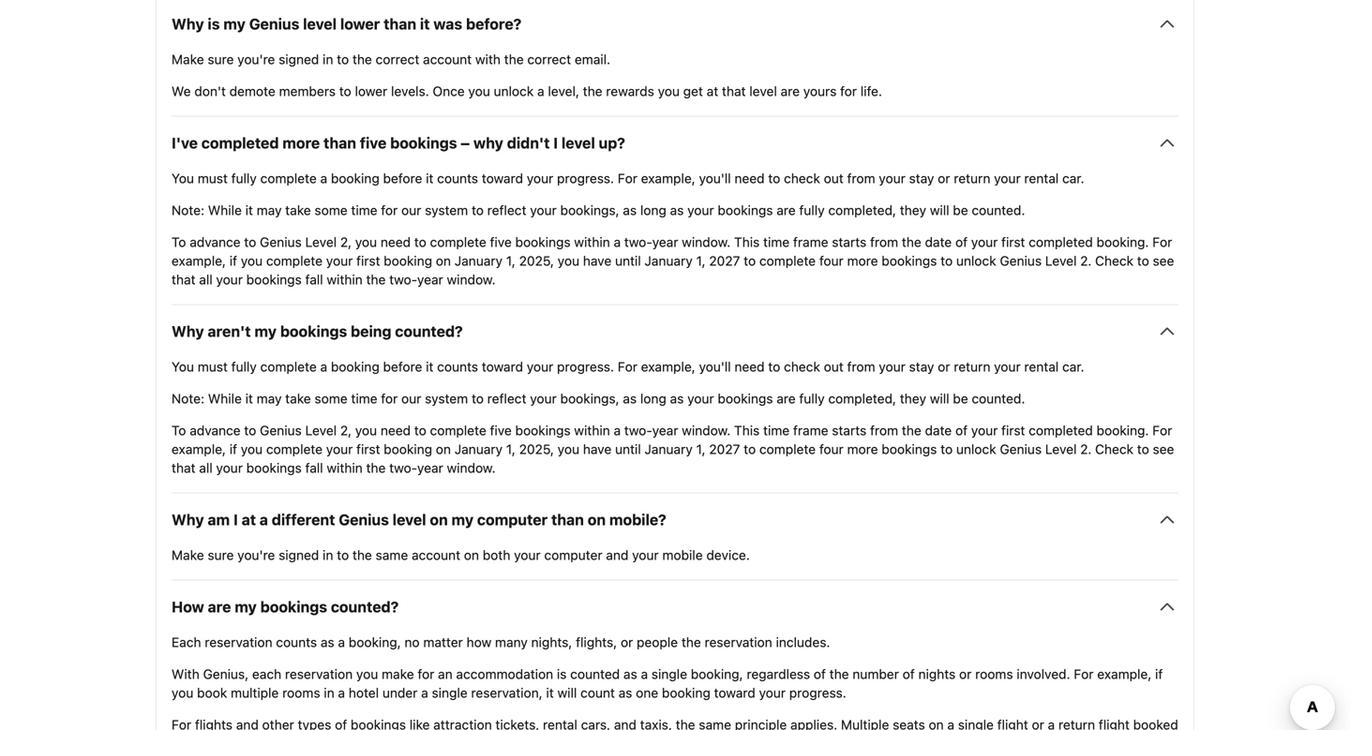 Task type: locate. For each thing, give the bounding box(es) containing it.
frame for i've completed more than five bookings – why didn't i level up?
[[794, 234, 829, 250]]

are inside how are my bookings counted? dropdown button
[[208, 598, 231, 616]]

booking right the one
[[662, 686, 711, 701]]

five for bookings
[[490, 234, 512, 250]]

1 vertical spatial four
[[820, 442, 844, 457]]

to advance to genius level 2, you need to complete five bookings within a two-year window. this time frame starts from the date of your first completed booking. for example, if you complete your first booking on january 1, 2025, you have until january 1, 2027 to complete four more bookings to unlock genius level 2. check to see that all your bookings fall within the two-year window. up why am i at a different genius level on my computer than on mobile? dropdown button
[[172, 423, 1175, 476]]

why up "we"
[[172, 15, 204, 33]]

they
[[900, 202, 927, 218], [900, 391, 927, 406]]

2 you're from the top
[[238, 548, 275, 563]]

take for more
[[285, 202, 311, 218]]

rooms left involved.
[[976, 667, 1014, 682]]

example, right involved.
[[1098, 667, 1152, 682]]

make up how
[[172, 548, 204, 563]]

than inside why is my genius level lower than it was before? dropdown button
[[384, 15, 417, 33]]

why is my genius level lower than it was before? button
[[172, 13, 1179, 35]]

than up "make sure you're signed in to the correct account with the correct email."
[[384, 15, 417, 33]]

1 car. from the top
[[1063, 171, 1085, 186]]

or
[[938, 171, 951, 186], [938, 359, 951, 375], [621, 635, 633, 650], [960, 667, 972, 682]]

2 vertical spatial than
[[552, 511, 584, 529]]

2 frame from the top
[[794, 423, 829, 438]]

signed down different
[[279, 548, 319, 563]]

2 take from the top
[[285, 391, 311, 406]]

1 vertical spatial completed
[[1029, 234, 1094, 250]]

includes.
[[776, 635, 831, 650]]

before down being
[[383, 359, 422, 375]]

why am i at a different genius level on my computer than on mobile?
[[172, 511, 667, 529]]

book
[[197, 686, 227, 701]]

2 you from the top
[[172, 359, 194, 375]]

you're down different
[[238, 548, 275, 563]]

1 fall from the top
[[305, 272, 323, 287]]

yours
[[804, 83, 837, 99]]

reservation inside the with genius, each reservation you make for an accommodation is counted as a single booking, regardless of the number of nights or rooms involved. for example, if you book multiple rooms in a hotel under a single reservation, it will count as one booking toward your progress.
[[285, 667, 353, 682]]

your inside the with genius, each reservation you make for an accommodation is counted as a single booking, regardless of the number of nights or rooms involved. for example, if you book multiple rooms in a hotel under a single reservation, it will count as one booking toward your progress.
[[759, 686, 786, 701]]

0 vertical spatial some
[[315, 202, 348, 218]]

1 take from the top
[[285, 202, 311, 218]]

1 vertical spatial return
[[954, 359, 991, 375]]

booking
[[331, 171, 380, 186], [384, 253, 433, 269], [331, 359, 380, 375], [384, 442, 433, 457], [662, 686, 711, 701]]

2027 up "why aren't my bookings being counted?" dropdown button
[[709, 253, 740, 269]]

2 vertical spatial completed
[[1029, 423, 1094, 438]]

1 date from the top
[[925, 234, 952, 250]]

0 vertical spatial 2,
[[340, 234, 352, 250]]

1 vertical spatial account
[[412, 548, 461, 563]]

why
[[474, 134, 504, 152]]

1 out from the top
[[824, 171, 844, 186]]

lower inside why is my genius level lower than it was before? dropdown button
[[340, 15, 380, 33]]

rooms right multiple
[[282, 686, 320, 701]]

0 vertical spatial check
[[1096, 253, 1134, 269]]

0 vertical spatial than
[[384, 15, 417, 33]]

why inside why is my genius level lower than it was before? dropdown button
[[172, 15, 204, 33]]

–
[[461, 134, 470, 152]]

toward for counted?
[[482, 359, 523, 375]]

you must fully complete a booking before it counts toward your progress. for example, you'll need to check out from your stay or return your rental car. down up?
[[172, 171, 1085, 186]]

0 vertical spatial must
[[198, 171, 228, 186]]

2 out from the top
[[824, 359, 844, 375]]

1 vertical spatial you're
[[238, 548, 275, 563]]

0 vertical spatial see
[[1153, 253, 1175, 269]]

until
[[615, 253, 641, 269], [615, 442, 641, 457]]

have for why aren't my bookings being counted?
[[583, 442, 612, 457]]

2025, for counted?
[[519, 442, 554, 457]]

booking, left no
[[349, 635, 401, 650]]

an
[[438, 667, 453, 682]]

counted. for i've completed more than five bookings – why didn't i level up?
[[972, 202, 1026, 218]]

2027 for why aren't my bookings being counted?
[[709, 442, 740, 457]]

0 vertical spatial sure
[[208, 51, 234, 67]]

1 vertical spatial will
[[930, 391, 950, 406]]

2 long from the top
[[641, 391, 667, 406]]

1 why from the top
[[172, 15, 204, 33]]

2025,
[[519, 253, 554, 269], [519, 442, 554, 457]]

1 starts from the top
[[832, 234, 867, 250]]

unlock for bookings
[[957, 253, 997, 269]]

1 vertical spatial five
[[490, 234, 512, 250]]

1 2. from the top
[[1081, 253, 1092, 269]]

2 some from the top
[[315, 391, 348, 406]]

2 to from the top
[[172, 423, 186, 438]]

system
[[425, 202, 468, 218], [425, 391, 468, 406]]

rental
[[1025, 171, 1059, 186], [1025, 359, 1059, 375]]

0 vertical spatial 2027
[[709, 253, 740, 269]]

fall up why aren't my bookings being counted?
[[305, 272, 323, 287]]

1,
[[506, 253, 516, 269], [697, 253, 706, 269], [506, 442, 516, 457], [697, 442, 706, 457]]

2 check from the top
[[1096, 442, 1134, 457]]

advance up am
[[190, 423, 241, 438]]

2 have from the top
[[583, 442, 612, 457]]

unlock for counted?
[[957, 442, 997, 457]]

a
[[538, 83, 545, 99], [320, 171, 327, 186], [614, 234, 621, 250], [320, 359, 327, 375], [614, 423, 621, 438], [260, 511, 268, 529], [338, 635, 345, 650], [641, 667, 648, 682], [338, 686, 345, 701], [421, 686, 428, 701]]

1 vertical spatial to advance to genius level 2, you need to complete five bookings within a two-year window. this time frame starts from the date of your first completed booking. for example, if you complete your first booking on january 1, 2025, you have until january 1, 2027 to complete four more bookings to unlock genius level 2. check to see that all your bookings fall within the two-year window.
[[172, 423, 1175, 476]]

2 all from the top
[[199, 460, 213, 476]]

long down 'i've completed more than five bookings – why didn't i level up?' dropdown button at the top of the page
[[641, 202, 667, 218]]

2 2027 from the top
[[709, 442, 740, 457]]

to
[[172, 234, 186, 250], [172, 423, 186, 438]]

2 see from the top
[[1153, 442, 1175, 457]]

at inside why am i at a different genius level on my computer than on mobile? dropdown button
[[242, 511, 256, 529]]

1 to advance to genius level 2, you need to complete five bookings within a two-year window. this time frame starts from the date of your first completed booking. for example, if you complete your first booking on january 1, 2025, you have until january 1, 2027 to complete four more bookings to unlock genius level 2. check to see that all your bookings fall within the two-year window. from the top
[[172, 234, 1175, 287]]

2 they from the top
[[900, 391, 927, 406]]

1 see from the top
[[1153, 253, 1175, 269]]

1 to from the top
[[172, 234, 186, 250]]

0 vertical spatial is
[[208, 15, 220, 33]]

may
[[257, 202, 282, 218], [257, 391, 282, 406]]

some for bookings
[[315, 391, 348, 406]]

0 vertical spatial at
[[707, 83, 719, 99]]

must for completed
[[198, 171, 228, 186]]

make sure you're signed in to the same account on both your computer and your mobile device.
[[172, 548, 750, 563]]

are for i've completed more than five bookings – why didn't i level up?
[[777, 202, 796, 218]]

mobile?
[[610, 511, 667, 529]]

completed, for why aren't my bookings being counted?
[[829, 391, 897, 406]]

make
[[382, 667, 414, 682]]

completed, for i've completed more than five bookings – why didn't i level up?
[[829, 202, 897, 218]]

correct up levels.
[[376, 51, 420, 67]]

1 you're from the top
[[238, 51, 275, 67]]

am
[[208, 511, 230, 529]]

note:
[[172, 202, 205, 218], [172, 391, 205, 406]]

why inside "why aren't my bookings being counted?" dropdown button
[[172, 323, 204, 340]]

1 vertical spatial frame
[[794, 423, 829, 438]]

1 reflect from the top
[[488, 202, 527, 218]]

2 you must fully complete a booking before it counts toward your progress. for example, you'll need to check out from your stay or return your rental car. from the top
[[172, 359, 1085, 375]]

2, for than
[[340, 234, 352, 250]]

my right how
[[235, 598, 257, 616]]

for left an
[[418, 667, 435, 682]]

see
[[1153, 253, 1175, 269], [1153, 442, 1175, 457]]

1 vertical spatial system
[[425, 391, 468, 406]]

sure up don't
[[208, 51, 234, 67]]

five
[[360, 134, 387, 152], [490, 234, 512, 250], [490, 423, 512, 438]]

0 vertical spatial out
[[824, 171, 844, 186]]

2 starts from the top
[[832, 423, 867, 438]]

2 vertical spatial unlock
[[957, 442, 997, 457]]

1 vertical spatial 2025,
[[519, 442, 554, 457]]

note: while it may take some time for our system to reflect your bookings, as long as your bookings are fully completed, they will be counted. for i've completed more than five bookings – why didn't i level up?
[[172, 202, 1026, 218]]

check for why aren't my bookings being counted?
[[1096, 442, 1134, 457]]

1 vertical spatial 2,
[[340, 423, 352, 438]]

2 reflect from the top
[[488, 391, 527, 406]]

car.
[[1063, 171, 1085, 186], [1063, 359, 1085, 375]]

1 vertical spatial starts
[[832, 423, 867, 438]]

1 horizontal spatial is
[[557, 667, 567, 682]]

1 vertical spatial i
[[234, 511, 238, 529]]

0 vertical spatial note: while it may take some time for our system to reflect your bookings, as long as your bookings are fully completed, they will be counted.
[[172, 202, 1026, 218]]

in down different
[[323, 548, 333, 563]]

2 vertical spatial five
[[490, 423, 512, 438]]

that for why aren't my bookings being counted?
[[172, 460, 196, 476]]

1 completed, from the top
[[829, 202, 897, 218]]

0 vertical spatial more
[[283, 134, 320, 152]]

account down 'why am i at a different genius level on my computer than on mobile?'
[[412, 548, 461, 563]]

fall up different
[[305, 460, 323, 476]]

of
[[956, 234, 968, 250], [956, 423, 968, 438], [814, 667, 826, 682], [903, 667, 915, 682]]

1 horizontal spatial single
[[652, 667, 688, 682]]

2 2, from the top
[[340, 423, 352, 438]]

window.
[[682, 234, 731, 250], [447, 272, 496, 287], [682, 423, 731, 438], [447, 460, 496, 476]]

bookings, for why aren't my bookings being counted?
[[561, 391, 620, 406]]

2 booking. from the top
[[1097, 423, 1150, 438]]

0 vertical spatial why
[[172, 15, 204, 33]]

to for i've completed more than five bookings – why didn't i level up?
[[172, 234, 186, 250]]

you'll down "why aren't my bookings being counted?" dropdown button
[[699, 359, 731, 375]]

reflect
[[488, 202, 527, 218], [488, 391, 527, 406]]

bookings, for i've completed more than five bookings – why didn't i level up?
[[561, 202, 620, 218]]

sure for make sure you're signed in to the same account on both your computer and your mobile device.
[[208, 548, 234, 563]]

advance up the aren't
[[190, 234, 241, 250]]

1 you must fully complete a booking before it counts toward your progress. for example, you'll need to check out from your stay or return your rental car. from the top
[[172, 171, 1085, 186]]

signed up members
[[279, 51, 319, 67]]

1 check from the top
[[1096, 253, 1134, 269]]

2 sure from the top
[[208, 548, 234, 563]]

booking, left regardless
[[691, 667, 744, 682]]

why aren't my bookings being counted? button
[[172, 320, 1179, 343]]

0 horizontal spatial is
[[208, 15, 220, 33]]

2 advance from the top
[[190, 423, 241, 438]]

lower for than
[[340, 15, 380, 33]]

you'll for i've completed more than five bookings – why didn't i level up?
[[699, 171, 731, 186]]

why for why is my genius level lower than it was before?
[[172, 15, 204, 33]]

2 you'll from the top
[[699, 359, 731, 375]]

our for counted?
[[402, 391, 422, 406]]

progress. inside the with genius, each reservation you make for an accommodation is counted as a single booking, regardless of the number of nights or rooms involved. for example, if you book multiple rooms in a hotel under a single reservation, it will count as one booking toward your progress.
[[790, 686, 847, 701]]

1 correct from the left
[[376, 51, 420, 67]]

completed for i've completed more than five bookings – why didn't i level up?
[[1029, 234, 1094, 250]]

you're up demote
[[238, 51, 275, 67]]

0 vertical spatial counted?
[[395, 323, 463, 340]]

1 advance from the top
[[190, 234, 241, 250]]

level up same
[[393, 511, 426, 529]]

1 vertical spatial note:
[[172, 391, 205, 406]]

1 rental from the top
[[1025, 171, 1059, 186]]

1 our from the top
[[402, 202, 422, 218]]

for down the i've completed more than five bookings – why didn't i level up?
[[381, 202, 398, 218]]

my for level
[[224, 15, 246, 33]]

life.
[[861, 83, 883, 99]]

2 until from the top
[[615, 442, 641, 457]]

0 vertical spatial completed,
[[829, 202, 897, 218]]

reservation
[[205, 635, 273, 650], [705, 635, 773, 650], [285, 667, 353, 682]]

2.
[[1081, 253, 1092, 269], [1081, 442, 1092, 457]]

2027
[[709, 253, 740, 269], [709, 442, 740, 457]]

in up members
[[323, 51, 333, 67]]

up?
[[599, 134, 626, 152]]

0 vertical spatial system
[[425, 202, 468, 218]]

1 vertical spatial car.
[[1063, 359, 1085, 375]]

1 note: from the top
[[172, 202, 205, 218]]

you'll down 'i've completed more than five bookings – why didn't i level up?' dropdown button at the top of the page
[[699, 171, 731, 186]]

1 bookings, from the top
[[561, 202, 620, 218]]

signed for same
[[279, 548, 319, 563]]

why
[[172, 15, 204, 33], [172, 323, 204, 340], [172, 511, 204, 529]]

you must fully complete a booking before it counts toward your progress. for example, you'll need to check out from your stay or return your rental car. down "why aren't my bookings being counted?" dropdown button
[[172, 359, 1085, 375]]

counts for counted?
[[437, 359, 478, 375]]

0 vertical spatial while
[[208, 202, 242, 218]]

2 2025, from the top
[[519, 442, 554, 457]]

all up the aren't
[[199, 272, 213, 287]]

booking up 'why am i at a different genius level on my computer than on mobile?'
[[384, 442, 433, 457]]

some
[[315, 202, 348, 218], [315, 391, 348, 406]]

1 vertical spatial bookings,
[[561, 391, 620, 406]]

single
[[652, 667, 688, 682], [432, 686, 468, 701]]

computer up both on the left of page
[[477, 511, 548, 529]]

must down i've
[[198, 171, 228, 186]]

1 vertical spatial fall
[[305, 460, 323, 476]]

counted? down same
[[331, 598, 399, 616]]

is inside dropdown button
[[208, 15, 220, 33]]

out for why aren't my bookings being counted?
[[824, 359, 844, 375]]

i inside dropdown button
[[554, 134, 558, 152]]

booking inside the with genius, each reservation you make for an accommodation is counted as a single booking, regardless of the number of nights or rooms involved. for example, if you book multiple rooms in a hotel under a single reservation, it will count as one booking toward your progress.
[[662, 686, 711, 701]]

while for completed
[[208, 202, 242, 218]]

1 2027 from the top
[[709, 253, 740, 269]]

mobile
[[663, 548, 703, 563]]

my for being
[[255, 323, 277, 340]]

2 vertical spatial that
[[172, 460, 196, 476]]

genius inside dropdown button
[[249, 15, 300, 33]]

are for why aren't my bookings being counted?
[[777, 391, 796, 406]]

reflect for bookings
[[488, 202, 527, 218]]

2 be from the top
[[953, 391, 969, 406]]

0 vertical spatial starts
[[832, 234, 867, 250]]

than down members
[[324, 134, 356, 152]]

completed,
[[829, 202, 897, 218], [829, 391, 897, 406]]

than left the mobile?
[[552, 511, 584, 529]]

regardless
[[747, 667, 811, 682]]

1 vertical spatial stay
[[910, 359, 935, 375]]

2 bookings, from the top
[[561, 391, 620, 406]]

1 vertical spatial toward
[[482, 359, 523, 375]]

1 vertical spatial advance
[[190, 423, 241, 438]]

2 date from the top
[[925, 423, 952, 438]]

2 return from the top
[[954, 359, 991, 375]]

rental for why aren't my bookings being counted?
[[1025, 359, 1059, 375]]

you'll
[[699, 171, 731, 186], [699, 359, 731, 375]]

2 our from the top
[[402, 391, 422, 406]]

you
[[469, 83, 490, 99], [658, 83, 680, 99], [355, 234, 377, 250], [241, 253, 263, 269], [558, 253, 580, 269], [355, 423, 377, 438], [241, 442, 263, 457], [558, 442, 580, 457], [356, 667, 378, 682], [172, 686, 194, 701]]

signed for correct
[[279, 51, 319, 67]]

have
[[583, 253, 612, 269], [583, 442, 612, 457]]

2 four from the top
[[820, 442, 844, 457]]

1 vertical spatial you must fully complete a booking before it counts toward your progress. for example, you'll need to check out from your stay or return your rental car.
[[172, 359, 1085, 375]]

out for i've completed more than five bookings – why didn't i level up?
[[824, 171, 844, 186]]

1 return from the top
[[954, 171, 991, 186]]

2 completed, from the top
[[829, 391, 897, 406]]

0 vertical spatial 2025,
[[519, 253, 554, 269]]

signed
[[279, 51, 319, 67], [279, 548, 319, 563]]

is
[[208, 15, 220, 33], [557, 667, 567, 682]]

2 vertical spatial in
[[324, 686, 335, 701]]

lower up "make sure you're signed in to the correct account with the correct email."
[[340, 15, 380, 33]]

1 vertical spatial than
[[324, 134, 356, 152]]

1 vertical spatial single
[[432, 686, 468, 701]]

both
[[483, 548, 511, 563]]

1 sure from the top
[[208, 51, 234, 67]]

i right didn't
[[554, 134, 558, 152]]

if for completed
[[230, 253, 237, 269]]

than inside why am i at a different genius level on my computer than on mobile? dropdown button
[[552, 511, 584, 529]]

make for make sure you're signed in to the correct account with the correct email.
[[172, 51, 204, 67]]

1 long from the top
[[641, 202, 667, 218]]

have for i've completed more than five bookings – why didn't i level up?
[[583, 253, 612, 269]]

1 frame from the top
[[794, 234, 829, 250]]

1 vertical spatial 2027
[[709, 442, 740, 457]]

until for i've completed more than five bookings – why didn't i level up?
[[615, 253, 641, 269]]

all for completed
[[199, 272, 213, 287]]

1 vertical spatial reflect
[[488, 391, 527, 406]]

at right get
[[707, 83, 719, 99]]

system for counted?
[[425, 391, 468, 406]]

2 before from the top
[[383, 359, 422, 375]]

3 why from the top
[[172, 511, 204, 529]]

check
[[1096, 253, 1134, 269], [1096, 442, 1134, 457]]

1 horizontal spatial i
[[554, 134, 558, 152]]

need up 'why am i at a different genius level on my computer than on mobile?'
[[381, 423, 411, 438]]

2 counted. from the top
[[972, 391, 1026, 406]]

computer inside dropdown button
[[477, 511, 548, 529]]

1 horizontal spatial correct
[[528, 51, 571, 67]]

2027 up why am i at a different genius level on my computer than on mobile? dropdown button
[[709, 442, 740, 457]]

2 system from the top
[[425, 391, 468, 406]]

counted? right being
[[395, 323, 463, 340]]

single up the one
[[652, 667, 688, 682]]

need
[[735, 171, 765, 186], [381, 234, 411, 250], [735, 359, 765, 375], [381, 423, 411, 438]]

1 vertical spatial have
[[583, 442, 612, 457]]

this for i've completed more than five bookings – why didn't i level up?
[[734, 234, 760, 250]]

2 to advance to genius level 2, you need to complete five bookings within a two-year window. this time frame starts from the date of your first completed booking. for example, if you complete your first booking on january 1, 2025, you have until january 1, 2027 to complete four more bookings to unlock genius level 2. check to see that all your bookings fall within the two-year window. from the top
[[172, 423, 1175, 476]]

0 vertical spatial make
[[172, 51, 204, 67]]

bookings
[[390, 134, 457, 152], [718, 202, 773, 218], [515, 234, 571, 250], [882, 253, 937, 269], [246, 272, 302, 287], [280, 323, 347, 340], [718, 391, 773, 406], [515, 423, 571, 438], [882, 442, 937, 457], [246, 460, 302, 476], [260, 598, 327, 616]]

1 vertical spatial progress.
[[557, 359, 614, 375]]

you're
[[238, 51, 275, 67], [238, 548, 275, 563]]

1 vertical spatial computer
[[544, 548, 603, 563]]

0 vertical spatial 2.
[[1081, 253, 1092, 269]]

must for aren't
[[198, 359, 228, 375]]

0 vertical spatial counted.
[[972, 202, 1026, 218]]

must down the aren't
[[198, 359, 228, 375]]

at right am
[[242, 511, 256, 529]]

0 vertical spatial toward
[[482, 171, 523, 186]]

progress.
[[557, 171, 614, 186], [557, 359, 614, 375], [790, 686, 847, 701]]

make up "we"
[[172, 51, 204, 67]]

2 vertical spatial progress.
[[790, 686, 847, 701]]

than
[[384, 15, 417, 33], [324, 134, 356, 152], [552, 511, 584, 529]]

some for than
[[315, 202, 348, 218]]

1 2, from the top
[[340, 234, 352, 250]]

1 you'll from the top
[[699, 171, 731, 186]]

booking, inside the with genius, each reservation you make for an accommodation is counted as a single booking, regardless of the number of nights or rooms involved. for example, if you book multiple rooms in a hotel under a single reservation, it will count as one booking toward your progress.
[[691, 667, 744, 682]]

1 booking. from the top
[[1097, 234, 1150, 250]]

0 vertical spatial stay
[[910, 171, 935, 186]]

correct up level,
[[528, 51, 571, 67]]

0 vertical spatial reflect
[[488, 202, 527, 218]]

as
[[623, 202, 637, 218], [670, 202, 684, 218], [623, 391, 637, 406], [670, 391, 684, 406], [321, 635, 335, 650], [624, 667, 638, 682], [619, 686, 633, 701]]

2 while from the top
[[208, 391, 242, 406]]

note: for i've
[[172, 202, 205, 218]]

1 until from the top
[[615, 253, 641, 269]]

from
[[847, 171, 876, 186], [871, 234, 899, 250], [847, 359, 876, 375], [871, 423, 899, 438]]

fully
[[231, 171, 257, 186], [800, 202, 825, 218], [231, 359, 257, 375], [800, 391, 825, 406]]

0 horizontal spatial i
[[234, 511, 238, 529]]

fall
[[305, 272, 323, 287], [305, 460, 323, 476]]

example,
[[641, 171, 696, 186], [172, 253, 226, 269], [641, 359, 696, 375], [172, 442, 226, 457], [1098, 667, 1152, 682]]

why left am
[[172, 511, 204, 529]]

0 vertical spatial frame
[[794, 234, 829, 250]]

1 vertical spatial you'll
[[699, 359, 731, 375]]

my up demote
[[224, 15, 246, 33]]

1 vertical spatial must
[[198, 359, 228, 375]]

until up the mobile?
[[615, 442, 641, 457]]

my
[[224, 15, 246, 33], [255, 323, 277, 340], [452, 511, 474, 529], [235, 598, 257, 616]]

2 signed from the top
[[279, 548, 319, 563]]

0 horizontal spatial at
[[242, 511, 256, 529]]

our
[[402, 202, 422, 218], [402, 391, 422, 406]]

1 signed from the top
[[279, 51, 319, 67]]

account up once
[[423, 51, 472, 67]]

within
[[574, 234, 610, 250], [327, 272, 363, 287], [574, 423, 610, 438], [327, 460, 363, 476]]

i right am
[[234, 511, 238, 529]]

1 vertical spatial more
[[848, 253, 879, 269]]

2 make from the top
[[172, 548, 204, 563]]

more for bookings
[[848, 253, 879, 269]]

are
[[781, 83, 800, 99], [777, 202, 796, 218], [777, 391, 796, 406], [208, 598, 231, 616]]

didn't
[[507, 134, 550, 152]]

check
[[784, 171, 821, 186], [784, 359, 821, 375]]

1 vertical spatial rooms
[[282, 686, 320, 701]]

account for correct
[[423, 51, 472, 67]]

2 this from the top
[[734, 423, 760, 438]]

sure down am
[[208, 548, 234, 563]]

1 vertical spatial out
[[824, 359, 844, 375]]

no
[[405, 635, 420, 650]]

1 have from the top
[[583, 253, 612, 269]]

0 vertical spatial return
[[954, 171, 991, 186]]

hotel
[[349, 686, 379, 701]]

1 note: while it may take some time for our system to reflect your bookings, as long as your bookings are fully completed, they will be counted. from the top
[[172, 202, 1026, 218]]

2 why from the top
[[172, 323, 204, 340]]

in left hotel
[[324, 686, 335, 701]]

the inside the with genius, each reservation you make for an accommodation is counted as a single booking, regardless of the number of nights or rooms involved. for example, if you book multiple rooms in a hotel under a single reservation, it will count as one booking toward your progress.
[[830, 667, 849, 682]]

2025, for bookings
[[519, 253, 554, 269]]

2 note: while it may take some time for our system to reflect your bookings, as long as your bookings are fully completed, they will be counted. from the top
[[172, 391, 1026, 406]]

they for why aren't my bookings being counted?
[[900, 391, 927, 406]]

our for bookings
[[402, 202, 422, 218]]

nights,
[[531, 635, 573, 650]]

1 counted. from the top
[[972, 202, 1026, 218]]

single down an
[[432, 686, 468, 701]]

computer left and
[[544, 548, 603, 563]]

take
[[285, 202, 311, 218], [285, 391, 311, 406]]

1 vertical spatial 2.
[[1081, 442, 1092, 457]]

year
[[653, 234, 679, 250], [417, 272, 443, 287], [653, 423, 679, 438], [417, 460, 443, 476]]

0 vertical spatial be
[[953, 202, 969, 218]]

1 2025, from the top
[[519, 253, 554, 269]]

1 they from the top
[[900, 202, 927, 218]]

to advance to genius level 2, you need to complete five bookings within a two-year window. this time frame starts from the date of your first completed booking. for example, if you complete your first booking on january 1, 2025, you have until january 1, 2027 to complete four more bookings to unlock genius level 2. check to see that all your bookings fall within the two-year window. for i've completed more than five bookings – why didn't i level up?
[[172, 234, 1175, 287]]

1 stay from the top
[[910, 171, 935, 186]]

0 vertical spatial fall
[[305, 272, 323, 287]]

1 be from the top
[[953, 202, 969, 218]]

being
[[351, 323, 392, 340]]

1 vertical spatial be
[[953, 391, 969, 406]]

january
[[455, 253, 503, 269], [645, 253, 693, 269], [455, 442, 503, 457], [645, 442, 693, 457]]

1 may from the top
[[257, 202, 282, 218]]

0 vertical spatial to
[[172, 234, 186, 250]]

this
[[734, 234, 760, 250], [734, 423, 760, 438]]

2 fall from the top
[[305, 460, 323, 476]]

1 vertical spatial sure
[[208, 548, 234, 563]]

is left counted
[[557, 667, 567, 682]]

all
[[199, 272, 213, 287], [199, 460, 213, 476]]

0 vertical spatial booking,
[[349, 635, 401, 650]]

0 vertical spatial note:
[[172, 202, 205, 218]]

1 check from the top
[[784, 171, 821, 186]]

is up don't
[[208, 15, 220, 33]]

1 vertical spatial this
[[734, 423, 760, 438]]

lower down "make sure you're signed in to the correct account with the correct email."
[[355, 83, 388, 99]]

0 vertical spatial they
[[900, 202, 927, 218]]

2 may from the top
[[257, 391, 282, 406]]

1 make from the top
[[172, 51, 204, 67]]

out
[[824, 171, 844, 186], [824, 359, 844, 375]]

2 correct from the left
[[528, 51, 571, 67]]

2 rental from the top
[[1025, 359, 1059, 375]]

long down "why aren't my bookings being counted?" dropdown button
[[641, 391, 667, 406]]

2 stay from the top
[[910, 359, 935, 375]]

reservation up regardless
[[705, 635, 773, 650]]

booking,
[[349, 635, 401, 650], [691, 667, 744, 682]]

before down the i've completed more than five bookings – why didn't i level up?
[[383, 171, 422, 186]]

1 you from the top
[[172, 171, 194, 186]]

to advance to genius level 2, you need to complete five bookings within a two-year window. this time frame starts from the date of your first completed booking. for example, if you complete your first booking on january 1, 2025, you have until january 1, 2027 to complete four more bookings to unlock genius level 2. check to see that all your bookings fall within the two-year window. up "why aren't my bookings being counted?" dropdown button
[[172, 234, 1175, 287]]

1 before from the top
[[383, 171, 422, 186]]

reservation up hotel
[[285, 667, 353, 682]]

all up am
[[199, 460, 213, 476]]

2 note: from the top
[[172, 391, 205, 406]]

1 vertical spatial if
[[230, 442, 237, 457]]

must
[[198, 171, 228, 186], [198, 359, 228, 375]]

2 check from the top
[[784, 359, 821, 375]]

if for aren't
[[230, 442, 237, 457]]

1 all from the top
[[199, 272, 213, 287]]

2 must from the top
[[198, 359, 228, 375]]

1 vertical spatial our
[[402, 391, 422, 406]]

counted? inside dropdown button
[[395, 323, 463, 340]]

will inside the with genius, each reservation you make for an accommodation is counted as a single booking, regardless of the number of nights or rooms involved. for example, if you book multiple rooms in a hotel under a single reservation, it will count as one booking toward your progress.
[[558, 686, 577, 701]]

1 some from the top
[[315, 202, 348, 218]]

0 vertical spatial account
[[423, 51, 472, 67]]

my right the aren't
[[255, 323, 277, 340]]

1 while from the top
[[208, 202, 242, 218]]

booking up being
[[384, 253, 433, 269]]

why left the aren't
[[172, 323, 204, 340]]

2 horizontal spatial reservation
[[705, 635, 773, 650]]

why inside why am i at a different genius level on my computer than on mobile? dropdown button
[[172, 511, 204, 529]]

until up "why aren't my bookings being counted?" dropdown button
[[615, 253, 641, 269]]

0 vertical spatial in
[[323, 51, 333, 67]]

stay
[[910, 171, 935, 186], [910, 359, 935, 375]]

you'll for why aren't my bookings being counted?
[[699, 359, 731, 375]]

reservation up 'genius,'
[[205, 635, 273, 650]]

in for same
[[323, 548, 333, 563]]

0 vertical spatial counts
[[437, 171, 478, 186]]

0 vertical spatial long
[[641, 202, 667, 218]]

2 vertical spatial if
[[1156, 667, 1163, 682]]

to
[[337, 51, 349, 67], [339, 83, 352, 99], [769, 171, 781, 186], [472, 202, 484, 218], [244, 234, 256, 250], [414, 234, 427, 250], [744, 253, 756, 269], [941, 253, 953, 269], [1138, 253, 1150, 269], [769, 359, 781, 375], [472, 391, 484, 406], [244, 423, 256, 438], [414, 423, 427, 438], [744, 442, 756, 457], [941, 442, 953, 457], [1138, 442, 1150, 457], [337, 548, 349, 563]]

account
[[423, 51, 472, 67], [412, 548, 461, 563]]

1 must from the top
[[198, 171, 228, 186]]

0 vertical spatial date
[[925, 234, 952, 250]]

1 four from the top
[[820, 253, 844, 269]]

1 this from the top
[[734, 234, 760, 250]]

1 vertical spatial make
[[172, 548, 204, 563]]

0 horizontal spatial than
[[324, 134, 356, 152]]



Task type: vqa. For each thing, say whether or not it's contained in the screenshot.
"stays" link
no



Task type: describe. For each thing, give the bounding box(es) containing it.
for inside the with genius, each reservation you make for an accommodation is counted as a single booking, regardless of the number of nights or rooms involved. for example, if you book multiple rooms in a hotel under a single reservation, it will count as one booking toward your progress.
[[418, 667, 435, 682]]

sure for make sure you're signed in to the correct account with the correct email.
[[208, 51, 234, 67]]

why for why aren't my bookings being counted?
[[172, 323, 204, 340]]

nights
[[919, 667, 956, 682]]

that for i've completed more than five bookings – why didn't i level up?
[[172, 272, 196, 287]]

reflect for counted?
[[488, 391, 527, 406]]

check for i've completed more than five bookings – why didn't i level up?
[[1096, 253, 1134, 269]]

accommodation
[[456, 667, 554, 682]]

why aren't my bookings being counted?
[[172, 323, 463, 340]]

before for bookings
[[383, 171, 422, 186]]

five for counted?
[[490, 423, 512, 438]]

will for why aren't my bookings being counted?
[[930, 391, 950, 406]]

we
[[172, 83, 191, 99]]

return for i've completed more than five bookings – why didn't i level up?
[[954, 171, 991, 186]]

check for why aren't my bookings being counted?
[[784, 359, 821, 375]]

i've completed more than five bookings – why didn't i level up? button
[[172, 132, 1179, 154]]

example, inside the with genius, each reservation you make for an accommodation is counted as a single booking, regardless of the number of nights or rooms involved. for example, if you book multiple rooms in a hotel under a single reservation, it will count as one booking toward your progress.
[[1098, 667, 1152, 682]]

1 horizontal spatial rooms
[[976, 667, 1014, 682]]

make for make sure you're signed in to the same account on both your computer and your mobile device.
[[172, 548, 204, 563]]

same
[[376, 548, 408, 563]]

how are my bookings counted?
[[172, 598, 399, 616]]

2. for i've completed more than five bookings – why didn't i level up?
[[1081, 253, 1092, 269]]

system for bookings
[[425, 202, 468, 218]]

five inside dropdown button
[[360, 134, 387, 152]]

under
[[383, 686, 418, 701]]

long for i've completed more than five bookings – why didn't i level up?
[[641, 202, 667, 218]]

booking. for why aren't my bookings being counted?
[[1097, 423, 1150, 438]]

completed for why aren't my bookings being counted?
[[1029, 423, 1094, 438]]

email.
[[575, 51, 611, 67]]

demote
[[229, 83, 276, 99]]

counted. for why aren't my bookings being counted?
[[972, 391, 1026, 406]]

why is my genius level lower than it was before?
[[172, 15, 522, 33]]

stay for why aren't my bookings being counted?
[[910, 359, 935, 375]]

for inside the with genius, each reservation you make for an accommodation is counted as a single booking, regardless of the number of nights or rooms involved. for example, if you book multiple rooms in a hotel under a single reservation, it will count as one booking toward your progress.
[[1074, 667, 1094, 682]]

example, up am
[[172, 442, 226, 457]]

how
[[467, 635, 492, 650]]

will for i've completed more than five bookings – why didn't i level up?
[[930, 202, 950, 218]]

note: while it may take some time for our system to reflect your bookings, as long as your bookings are fully completed, they will be counted. for why aren't my bookings being counted?
[[172, 391, 1026, 406]]

2 vertical spatial counts
[[276, 635, 317, 650]]

long for why aren't my bookings being counted?
[[641, 391, 667, 406]]

genius,
[[203, 667, 249, 682]]

may for more
[[257, 202, 282, 218]]

see for i've completed more than five bookings – why didn't i level up?
[[1153, 253, 1175, 269]]

need down "why aren't my bookings being counted?" dropdown button
[[735, 359, 765, 375]]

for down being
[[381, 391, 398, 406]]

until for why aren't my bookings being counted?
[[615, 442, 641, 457]]

you for i've completed more than five bookings – why didn't i level up?
[[172, 171, 194, 186]]

with
[[476, 51, 501, 67]]

example, down 'i've completed more than five bookings – why didn't i level up?' dropdown button at the top of the page
[[641, 171, 696, 186]]

toward inside the with genius, each reservation you make for an accommodation is counted as a single booking, regardless of the number of nights or rooms involved. for example, if you book multiple rooms in a hotel under a single reservation, it will count as one booking toward your progress.
[[714, 686, 756, 701]]

may for my
[[257, 391, 282, 406]]

i inside why am i at a different genius level on my computer than on mobile? dropdown button
[[234, 511, 238, 529]]

check for i've completed more than five bookings – why didn't i level up?
[[784, 171, 821, 186]]

was
[[434, 15, 463, 33]]

2027 for i've completed more than five bookings – why didn't i level up?
[[709, 253, 740, 269]]

while for aren't
[[208, 391, 242, 406]]

levels.
[[391, 83, 429, 99]]

i've
[[172, 134, 198, 152]]

you're for make sure you're signed in to the correct account with the correct email.
[[238, 51, 275, 67]]

it inside the with genius, each reservation you make for an accommodation is counted as a single booking, regardless of the number of nights or rooms involved. for example, if you book multiple rooms in a hotel under a single reservation, it will count as one booking toward your progress.
[[546, 686, 554, 701]]

fall for bookings
[[305, 460, 323, 476]]

progress. for why aren't my bookings being counted?
[[557, 359, 614, 375]]

rewards
[[606, 83, 655, 99]]

example, up the aren't
[[172, 253, 226, 269]]

reservation,
[[471, 686, 543, 701]]

how are my bookings counted? button
[[172, 596, 1179, 618]]

to advance to genius level 2, you need to complete five bookings within a two-year window. this time frame starts from the date of your first completed booking. for example, if you complete your first booking on january 1, 2025, you have until january 1, 2027 to complete four more bookings to unlock genius level 2. check to see that all your bookings fall within the two-year window. for why aren't my bookings being counted?
[[172, 423, 1175, 476]]

count
[[581, 686, 615, 701]]

booking down the i've completed more than five bookings – why didn't i level up?
[[331, 171, 380, 186]]

completed inside dropdown button
[[201, 134, 279, 152]]

take for my
[[285, 391, 311, 406]]

0 horizontal spatial booking,
[[349, 635, 401, 650]]

are for why is my genius level lower than it was before?
[[781, 83, 800, 99]]

example, down "why aren't my bookings being counted?" dropdown button
[[641, 359, 696, 375]]

how
[[172, 598, 204, 616]]

different
[[272, 511, 335, 529]]

once
[[433, 83, 465, 99]]

for left life.
[[841, 83, 857, 99]]

people
[[637, 635, 678, 650]]

level up members
[[303, 15, 337, 33]]

get
[[684, 83, 703, 99]]

counted
[[571, 667, 620, 682]]

counts for bookings
[[437, 171, 478, 186]]

progress. for i've completed more than five bookings – why didn't i level up?
[[557, 171, 614, 186]]

my up make sure you're signed in to the same account on both your computer and your mobile device.
[[452, 511, 474, 529]]

four for why aren't my bookings being counted?
[[820, 442, 844, 457]]

date for i've completed more than five bookings – why didn't i level up?
[[925, 234, 952, 250]]

you must fully complete a booking before it counts toward your progress. for example, you'll need to check out from your stay or return your rental car. for why aren't my bookings being counted?
[[172, 359, 1085, 375]]

is inside the with genius, each reservation you make for an accommodation is counted as a single booking, regardless of the number of nights or rooms involved. for example, if you book multiple rooms in a hotel under a single reservation, it will count as one booking toward your progress.
[[557, 667, 567, 682]]

toward for bookings
[[482, 171, 523, 186]]

and
[[606, 548, 629, 563]]

counted? inside dropdown button
[[331, 598, 399, 616]]

advance for aren't
[[190, 423, 241, 438]]

to for why aren't my bookings being counted?
[[172, 423, 186, 438]]

bookings inside dropdown button
[[260, 598, 327, 616]]

0 vertical spatial that
[[722, 83, 746, 99]]

starts for i've completed more than five bookings – why didn't i level up?
[[832, 234, 867, 250]]

date for why aren't my bookings being counted?
[[925, 423, 952, 438]]

level left up?
[[562, 134, 595, 152]]

matter
[[423, 635, 463, 650]]

you must fully complete a booking before it counts toward your progress. for example, you'll need to check out from your stay or return your rental car. for i've completed more than five bookings – why didn't i level up?
[[172, 171, 1085, 186]]

account for same
[[412, 548, 461, 563]]

car. for i've completed more than five bookings – why didn't i level up?
[[1063, 171, 1085, 186]]

more for counted?
[[848, 442, 879, 457]]

this for why aren't my bookings being counted?
[[734, 423, 760, 438]]

flights,
[[576, 635, 617, 650]]

make sure you're signed in to the correct account with the correct email.
[[172, 51, 611, 67]]

than inside 'i've completed more than five bookings – why didn't i level up?' dropdown button
[[324, 134, 356, 152]]

device.
[[707, 548, 750, 563]]

level,
[[548, 83, 580, 99]]

level left yours
[[750, 83, 777, 99]]

fall for than
[[305, 272, 323, 287]]

you for why aren't my bookings being counted?
[[172, 359, 194, 375]]

booking down being
[[331, 359, 380, 375]]

each reservation counts as a booking, no matter how many nights, flights, or people the reservation includes.
[[172, 635, 831, 650]]

it inside dropdown button
[[420, 15, 430, 33]]

each
[[252, 667, 282, 682]]

genius inside dropdown button
[[339, 511, 389, 529]]

0 horizontal spatial reservation
[[205, 635, 273, 650]]

one
[[636, 686, 659, 701]]

0 vertical spatial unlock
[[494, 83, 534, 99]]

0 vertical spatial single
[[652, 667, 688, 682]]

need down 'i've completed more than five bookings – why didn't i level up?' dropdown button at the top of the page
[[735, 171, 765, 186]]

see for why aren't my bookings being counted?
[[1153, 442, 1175, 457]]

with genius, each reservation you make for an accommodation is counted as a single booking, regardless of the number of nights or rooms involved. for example, if you book multiple rooms in a hotel under a single reservation, it will count as one booking toward your progress.
[[172, 667, 1163, 701]]

level inside dropdown button
[[393, 511, 426, 529]]

be for why aren't my bookings being counted?
[[953, 391, 969, 406]]

2. for why aren't my bookings being counted?
[[1081, 442, 1092, 457]]

in inside the with genius, each reservation you make for an accommodation is counted as a single booking, regardless of the number of nights or rooms involved. for example, if you book multiple rooms in a hotel under a single reservation, it will count as one booking toward your progress.
[[324, 686, 335, 701]]

1 horizontal spatial at
[[707, 83, 719, 99]]

starts for why aren't my bookings being counted?
[[832, 423, 867, 438]]

each
[[172, 635, 201, 650]]

we don't demote members to lower levels. once you unlock a level, the rewards you get at that level are yours for life.
[[172, 83, 883, 99]]

rental for i've completed more than five bookings – why didn't i level up?
[[1025, 171, 1059, 186]]

why am i at a different genius level on my computer than on mobile? button
[[172, 509, 1179, 531]]

note: for why
[[172, 391, 205, 406]]

2, for bookings
[[340, 423, 352, 438]]

involved.
[[1017, 667, 1071, 682]]

i've completed more than five bookings – why didn't i level up?
[[172, 134, 626, 152]]

four for i've completed more than five bookings – why didn't i level up?
[[820, 253, 844, 269]]

number
[[853, 667, 899, 682]]

many
[[495, 635, 528, 650]]

aren't
[[208, 323, 251, 340]]

frame for why aren't my bookings being counted?
[[794, 423, 829, 438]]

before?
[[466, 15, 522, 33]]

my for counted?
[[235, 598, 257, 616]]

all for aren't
[[199, 460, 213, 476]]

don't
[[194, 83, 226, 99]]

they for i've completed more than five bookings – why didn't i level up?
[[900, 202, 927, 218]]

with
[[172, 667, 200, 682]]

booking. for i've completed more than five bookings – why didn't i level up?
[[1097, 234, 1150, 250]]

need up being
[[381, 234, 411, 250]]

before for counted?
[[383, 359, 422, 375]]

a inside dropdown button
[[260, 511, 268, 529]]

members
[[279, 83, 336, 99]]

if inside the with genius, each reservation you make for an accommodation is counted as a single booking, regardless of the number of nights or rooms involved. for example, if you book multiple rooms in a hotel under a single reservation, it will count as one booking toward your progress.
[[1156, 667, 1163, 682]]

or inside the with genius, each reservation you make for an accommodation is counted as a single booking, regardless of the number of nights or rooms involved. for example, if you book multiple rooms in a hotel under a single reservation, it will count as one booking toward your progress.
[[960, 667, 972, 682]]

multiple
[[231, 686, 279, 701]]

be for i've completed more than five bookings – why didn't i level up?
[[953, 202, 969, 218]]

more inside dropdown button
[[283, 134, 320, 152]]

stay for i've completed more than five bookings – why didn't i level up?
[[910, 171, 935, 186]]



